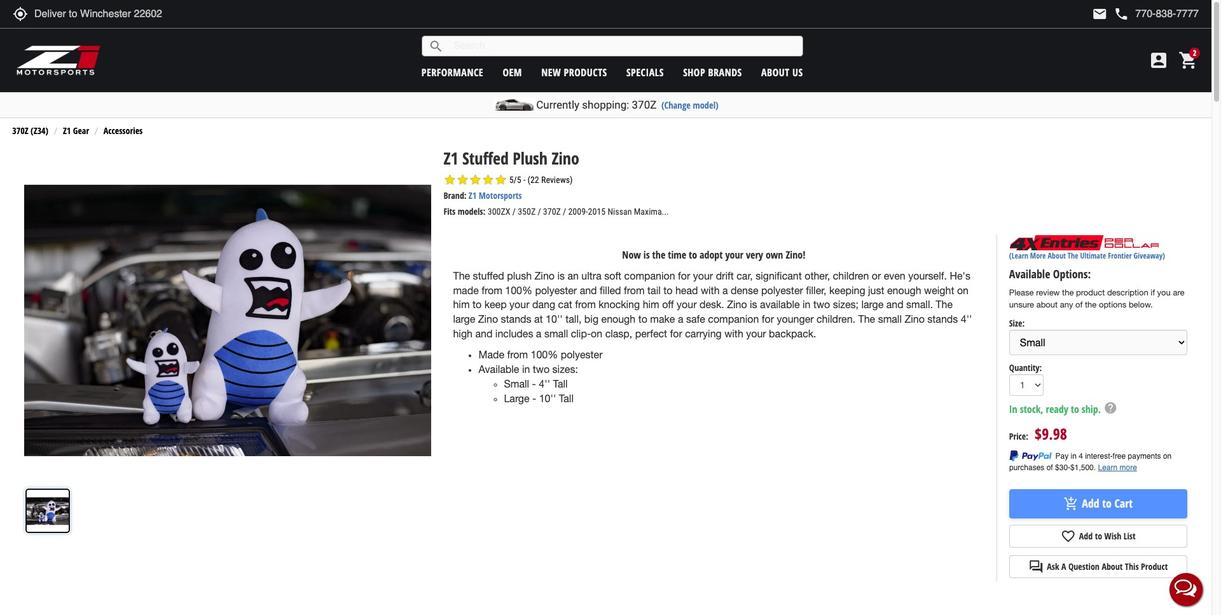 Task type: vqa. For each thing, say whether or not it's contained in the screenshot.
Size:
yes



Task type: locate. For each thing, give the bounding box(es) containing it.
1 horizontal spatial 4''
[[961, 314, 972, 325]]

/ right 350z at the left top of page
[[538, 207, 541, 217]]

and
[[580, 285, 597, 296], [886, 299, 904, 311], [475, 328, 493, 340]]

keep
[[484, 299, 507, 311]]

2 vertical spatial the
[[1085, 300, 1097, 310]]

companion
[[624, 270, 675, 282], [708, 314, 759, 325]]

about left this
[[1102, 561, 1123, 573]]

with up the desk.
[[701, 285, 720, 296]]

0 horizontal spatial 370z
[[12, 124, 28, 137]]

enough down even
[[887, 285, 921, 296]]

1 vertical spatial small
[[544, 328, 568, 340]]

0 vertical spatial two
[[813, 299, 830, 311]]

him
[[453, 299, 470, 311], [643, 299, 659, 311]]

available
[[760, 299, 800, 311]]

currently
[[536, 99, 579, 111]]

0 vertical spatial is
[[644, 248, 650, 262]]

two down filler,
[[813, 299, 830, 311]]

-
[[532, 378, 536, 390], [532, 393, 536, 404]]

0 vertical spatial and
[[580, 285, 597, 296]]

the right of
[[1085, 300, 1097, 310]]

- right small
[[532, 378, 536, 390]]

add_shopping_cart
[[1064, 497, 1079, 512]]

perfect
[[635, 328, 667, 340]]

1 vertical spatial -
[[532, 393, 536, 404]]

0 vertical spatial 4''
[[961, 314, 972, 325]]

a down drift
[[723, 285, 728, 296]]

1 horizontal spatial on
[[957, 285, 969, 296]]

1 horizontal spatial enough
[[887, 285, 921, 296]]

0 vertical spatial companion
[[624, 270, 675, 282]]

a down the at
[[536, 328, 542, 340]]

stands up includes
[[501, 314, 531, 325]]

1 vertical spatial 100%
[[531, 349, 558, 361]]

for down the available
[[762, 314, 774, 325]]

1 vertical spatial with
[[725, 328, 743, 340]]

1 vertical spatial two
[[533, 364, 550, 375]]

your left the "backpack."
[[746, 328, 766, 340]]

1 horizontal spatial a
[[678, 314, 683, 325]]

stands down 'small.'
[[928, 314, 958, 325]]

add inside favorite_border add to wish list
[[1079, 530, 1093, 542]]

and right high
[[475, 328, 493, 340]]

about left us
[[761, 65, 790, 79]]

1 stands from the left
[[501, 314, 531, 325]]

4'' down he's
[[961, 314, 972, 325]]

0 vertical spatial small
[[878, 314, 902, 325]]

ask
[[1047, 561, 1059, 573]]

z1 left stuffed
[[444, 147, 458, 170]]

about
[[761, 65, 790, 79], [1048, 251, 1066, 262], [1102, 561, 1123, 573]]

0 vertical spatial in
[[803, 299, 811, 311]]

z1 gear link
[[63, 124, 89, 137]]

about us
[[761, 65, 803, 79]]

in up small
[[522, 364, 530, 375]]

2 horizontal spatial is
[[750, 299, 757, 311]]

2 star from the left
[[456, 174, 469, 187]]

mail phone
[[1092, 6, 1129, 22]]

ship.
[[1082, 403, 1101, 417]]

unsure
[[1009, 300, 1034, 310]]

children
[[833, 270, 869, 282]]

0 vertical spatial 10''
[[546, 314, 563, 325]]

1 vertical spatial 10''
[[539, 393, 556, 404]]

stands
[[501, 314, 531, 325], [928, 314, 958, 325]]

shopping_cart link
[[1175, 50, 1199, 71]]

the left time
[[652, 248, 665, 262]]

or
[[872, 270, 881, 282]]

0 vertical spatial tall
[[553, 378, 568, 390]]

enough
[[887, 285, 921, 296], [601, 314, 636, 325]]

0 vertical spatial add
[[1082, 496, 1100, 511]]

from down includes
[[507, 349, 528, 361]]

1 him from the left
[[453, 299, 470, 311]]

performance link
[[422, 65, 483, 79]]

from inside made from 100% polyester available in two sizes: small - 4'' tall large - 10'' tall
[[507, 349, 528, 361]]

4 star from the left
[[482, 174, 494, 187]]

available
[[1009, 267, 1050, 282], [479, 364, 519, 375]]

dense
[[731, 285, 759, 296]]

0 vertical spatial 100%
[[505, 285, 532, 296]]

stock,
[[1020, 403, 1043, 417]]

370z left the (z34)
[[12, 124, 28, 137]]

0 vertical spatial available
[[1009, 267, 1050, 282]]

0 horizontal spatial companion
[[624, 270, 675, 282]]

just
[[868, 285, 884, 296]]

2 horizontal spatial /
[[563, 207, 566, 217]]

0 horizontal spatial a
[[536, 328, 542, 340]]

the up made
[[453, 270, 470, 282]]

the up any on the right of the page
[[1062, 288, 1074, 298]]

370z left (change
[[632, 99, 657, 111]]

other,
[[805, 270, 830, 282]]

specials
[[626, 65, 664, 79]]

add for add to wish list
[[1079, 530, 1093, 542]]

0 horizontal spatial is
[[557, 270, 565, 282]]

1 horizontal spatial z1
[[444, 147, 458, 170]]

0 horizontal spatial enough
[[601, 314, 636, 325]]

models:
[[458, 206, 486, 218]]

in down filler,
[[803, 299, 811, 311]]

10'' right large
[[539, 393, 556, 404]]

add right favorite_border
[[1079, 530, 1093, 542]]

0 horizontal spatial /
[[512, 207, 516, 217]]

backpack.
[[769, 328, 816, 340]]

0 horizontal spatial on
[[591, 328, 602, 340]]

to left wish
[[1095, 530, 1102, 542]]

1 vertical spatial add
[[1079, 530, 1093, 542]]

100% up sizes:
[[531, 349, 558, 361]]

us
[[793, 65, 803, 79]]

1 vertical spatial enough
[[601, 314, 636, 325]]

ultra
[[582, 270, 602, 282]]

products
[[564, 65, 607, 79]]

small down just
[[878, 314, 902, 325]]

giveaway)
[[1134, 251, 1165, 262]]

companion up tail
[[624, 270, 675, 282]]

0 horizontal spatial and
[[475, 328, 493, 340]]

z1 up models:
[[469, 190, 477, 202]]

1 vertical spatial the
[[1062, 288, 1074, 298]]

off
[[662, 299, 674, 311]]

is left an
[[557, 270, 565, 282]]

1 horizontal spatial available
[[1009, 267, 1050, 282]]

shop
[[683, 65, 705, 79]]

available down the made
[[479, 364, 519, 375]]

tall
[[553, 378, 568, 390], [559, 393, 574, 404]]

zino
[[552, 147, 579, 170], [535, 270, 555, 282], [727, 299, 747, 311], [478, 314, 498, 325], [905, 314, 925, 325]]

2 horizontal spatial and
[[886, 299, 904, 311]]

any
[[1060, 300, 1073, 310]]

small down tall,
[[544, 328, 568, 340]]

made
[[453, 285, 479, 296]]

1 vertical spatial z1
[[444, 147, 458, 170]]

2009-
[[568, 207, 588, 217]]

list
[[1124, 530, 1136, 542]]

available down more on the top right
[[1009, 267, 1050, 282]]

add inside add_shopping_cart add to cart
[[1082, 496, 1100, 511]]

to inside add_shopping_cart add to cart
[[1102, 496, 1112, 511]]

3 / from the left
[[563, 207, 566, 217]]

new products link
[[541, 65, 607, 79]]

1 horizontal spatial about
[[1048, 251, 1066, 262]]

2 vertical spatial is
[[750, 299, 757, 311]]

1 vertical spatial companion
[[708, 314, 759, 325]]

cart
[[1115, 496, 1133, 511]]

0 horizontal spatial about
[[761, 65, 790, 79]]

for up head
[[678, 270, 690, 282]]

1 vertical spatial available
[[479, 364, 519, 375]]

z1 left gear
[[63, 124, 71, 137]]

1 vertical spatial 4''
[[539, 378, 550, 390]]

him down made
[[453, 299, 470, 311]]

1 horizontal spatial 370z
[[543, 207, 561, 217]]

- right large
[[532, 393, 536, 404]]

1 horizontal spatial him
[[643, 299, 659, 311]]

1 horizontal spatial large
[[861, 299, 884, 311]]

to left cart
[[1102, 496, 1112, 511]]

very
[[746, 248, 763, 262]]

1 horizontal spatial /
[[538, 207, 541, 217]]

2 horizontal spatial z1
[[469, 190, 477, 202]]

1 horizontal spatial is
[[644, 248, 650, 262]]

/ left 2009-
[[563, 207, 566, 217]]

0 vertical spatial the
[[652, 248, 665, 262]]

10'' right the at
[[546, 314, 563, 325]]

300zx
[[488, 207, 510, 217]]

0 vertical spatial a
[[723, 285, 728, 296]]

in inside made from 100% polyester available in two sizes: small - 4'' tall large - 10'' tall
[[522, 364, 530, 375]]

about right more on the top right
[[1048, 251, 1066, 262]]

1 vertical spatial large
[[453, 314, 475, 325]]

1 horizontal spatial stands
[[928, 314, 958, 325]]

0 horizontal spatial available
[[479, 364, 519, 375]]

two left sizes:
[[533, 364, 550, 375]]

for
[[678, 270, 690, 282], [762, 314, 774, 325], [670, 328, 682, 340]]

1 vertical spatial a
[[678, 314, 683, 325]]

4'' right small
[[539, 378, 550, 390]]

2 vertical spatial a
[[536, 328, 542, 340]]

is right now
[[644, 248, 650, 262]]

to down made
[[473, 299, 482, 311]]

accessories
[[104, 124, 143, 137]]

(learn
[[1009, 251, 1028, 262]]

z1
[[63, 124, 71, 137], [444, 147, 458, 170], [469, 190, 477, 202]]

on down the big
[[591, 328, 602, 340]]

from down stuffed
[[482, 285, 502, 296]]

/ left 350z at the left top of page
[[512, 207, 516, 217]]

0 vertical spatial z1
[[63, 124, 71, 137]]

2 horizontal spatial about
[[1102, 561, 1123, 573]]

phone link
[[1114, 6, 1199, 22]]

small
[[504, 378, 529, 390]]

0 horizontal spatial 4''
[[539, 378, 550, 390]]

in
[[1009, 403, 1017, 417]]

0 vertical spatial large
[[861, 299, 884, 311]]

performance
[[422, 65, 483, 79]]

0 vertical spatial enough
[[887, 285, 921, 296]]

370z right 350z at the left top of page
[[543, 207, 561, 217]]

2 vertical spatial and
[[475, 328, 493, 340]]

100% down plush
[[505, 285, 532, 296]]

4''
[[961, 314, 972, 325], [539, 378, 550, 390]]

1 horizontal spatial in
[[803, 299, 811, 311]]

0 horizontal spatial him
[[453, 299, 470, 311]]

2 vertical spatial about
[[1102, 561, 1123, 573]]

0 horizontal spatial small
[[544, 328, 568, 340]]

a left safe
[[678, 314, 683, 325]]

1 horizontal spatial two
[[813, 299, 830, 311]]

two inside made from 100% polyester available in two sizes: small - 4'' tall large - 10'' tall
[[533, 364, 550, 375]]

100% inside made from 100% polyester available in two sizes: small - 4'' tall large - 10'' tall
[[531, 349, 558, 361]]

to inside in stock, ready to ship. help
[[1071, 403, 1079, 417]]

gear
[[73, 124, 89, 137]]

1 horizontal spatial and
[[580, 285, 597, 296]]

safe
[[686, 314, 705, 325]]

1 vertical spatial 370z
[[12, 124, 28, 137]]

companion down the desk.
[[708, 314, 759, 325]]

1 vertical spatial in
[[522, 364, 530, 375]]

review
[[1036, 288, 1060, 298]]

polyester down clip-
[[561, 349, 603, 361]]

him down tail
[[643, 299, 659, 311]]

now
[[622, 248, 641, 262]]

1 vertical spatial and
[[886, 299, 904, 311]]

z1 for stuffed
[[444, 147, 458, 170]]

10'' inside made from 100% polyester available in two sizes: small - 4'' tall large - 10'' tall
[[539, 393, 556, 404]]

plush
[[513, 147, 548, 170]]

the up the options:
[[1068, 251, 1078, 262]]

1 vertical spatial on
[[591, 328, 602, 340]]

if
[[1151, 288, 1155, 298]]

from up the big
[[575, 299, 596, 311]]

1 vertical spatial is
[[557, 270, 565, 282]]

0 horizontal spatial stands
[[501, 314, 531, 325]]

2015
[[588, 207, 606, 217]]

polyester inside made from 100% polyester available in two sizes: small - 4'' tall large - 10'' tall
[[561, 349, 603, 361]]

to left ship.
[[1071, 403, 1079, 417]]

large up high
[[453, 314, 475, 325]]

about inside '(learn more about the ultimate frontier giveaway) available options: please review the product description if you are unsure about any of the options below.'
[[1048, 251, 1066, 262]]

an
[[568, 270, 579, 282]]

0 vertical spatial -
[[532, 378, 536, 390]]

0 vertical spatial with
[[701, 285, 720, 296]]

with right carrying
[[725, 328, 743, 340]]

about us link
[[761, 65, 803, 79]]

to
[[689, 248, 697, 262], [664, 285, 673, 296], [473, 299, 482, 311], [638, 314, 647, 325], [1071, 403, 1079, 417], [1102, 496, 1112, 511], [1095, 530, 1102, 542]]

3 star from the left
[[469, 174, 482, 187]]

below.
[[1129, 300, 1153, 310]]

10'' inside the stuffed plush zino is an ultra soft companion for your drift car, significant other, children or even yourself. he's made from 100% polyester and filled from tail to head with a dense polyester filler, keeping just enough weight on him to keep your dang cat from knocking him off your desk. zino is available in two sizes; large and small. the large zino stands at 10'' tall, big enough to make a safe companion for younger children. the small zino stands 4'' high and includes a small clip-on clasp, perfect for carrying with your backpack.
[[546, 314, 563, 325]]

dang
[[532, 299, 555, 311]]

add right add_shopping_cart
[[1082, 496, 1100, 511]]

and down ultra
[[580, 285, 597, 296]]

2 horizontal spatial 370z
[[632, 99, 657, 111]]

1 horizontal spatial with
[[725, 328, 743, 340]]

add for add to cart
[[1082, 496, 1100, 511]]

0 horizontal spatial two
[[533, 364, 550, 375]]

enough up clasp,
[[601, 314, 636, 325]]

for down make
[[670, 328, 682, 340]]

on down he's
[[957, 285, 969, 296]]

0 vertical spatial about
[[761, 65, 790, 79]]

and left 'small.'
[[886, 299, 904, 311]]

two
[[813, 299, 830, 311], [533, 364, 550, 375]]

5 star from the left
[[494, 174, 507, 187]]

0 horizontal spatial in
[[522, 364, 530, 375]]

options
[[1099, 300, 1127, 310]]

2 vertical spatial 370z
[[543, 207, 561, 217]]

is down "dense"
[[750, 299, 757, 311]]

1 vertical spatial about
[[1048, 251, 1066, 262]]

large down just
[[861, 299, 884, 311]]

1 vertical spatial for
[[762, 314, 774, 325]]

0 horizontal spatial z1
[[63, 124, 71, 137]]

2 horizontal spatial the
[[1085, 300, 1097, 310]]



Task type: describe. For each thing, give the bounding box(es) containing it.
available inside made from 100% polyester available in two sizes: small - 4'' tall large - 10'' tall
[[479, 364, 519, 375]]

2 him from the left
[[643, 299, 659, 311]]

your down head
[[677, 299, 697, 311]]

1 horizontal spatial companion
[[708, 314, 759, 325]]

z1 gear
[[63, 124, 89, 137]]

small.
[[906, 299, 933, 311]]

significant
[[756, 270, 802, 282]]

price: $9.98
[[1009, 423, 1067, 444]]

tall,
[[566, 314, 582, 325]]

he's
[[950, 270, 971, 282]]

nissan
[[608, 207, 632, 217]]

high
[[453, 328, 473, 340]]

large
[[504, 393, 530, 404]]

time
[[668, 248, 686, 262]]

knocking
[[599, 299, 640, 311]]

make
[[650, 314, 675, 325]]

1 star from the left
[[444, 174, 456, 187]]

account_box
[[1149, 50, 1169, 71]]

filler,
[[806, 285, 827, 296]]

shop brands
[[683, 65, 742, 79]]

100% inside the stuffed plush zino is an ultra soft companion for your drift car, significant other, children or even yourself. he's made from 100% polyester and filled from tail to head with a dense polyester filler, keeping just enough weight on him to keep your dang cat from knocking him off your desk. zino is available in two sizes; large and small. the large zino stands at 10'' tall, big enough to make a safe companion for younger children. the small zino stands 4'' high and includes a small clip-on clasp, perfect for carrying with your backpack.
[[505, 285, 532, 296]]

two inside the stuffed plush zino is an ultra soft companion for your drift car, significant other, children or even yourself. he's made from 100% polyester and filled from tail to head with a dense polyester filler, keeping just enough weight on him to keep your dang cat from knocking him off your desk. zino is available in two sizes; large and small. the large zino stands at 10'' tall, big enough to make a safe companion for younger children. the small zino stands 4'' high and includes a small clip-on clasp, perfect for carrying with your backpack.
[[813, 299, 830, 311]]

carrying
[[685, 328, 722, 340]]

shopping_cart
[[1179, 50, 1199, 71]]

4'' inside the stuffed plush zino is an ultra soft companion for your drift car, significant other, children or even yourself. he's made from 100% polyester and filled from tail to head with a dense polyester filler, keeping just enough weight on him to keep your dang cat from knocking him off your desk. zino is available in two sizes; large and small. the large zino stands at 10'' tall, big enough to make a safe companion for younger children. the small zino stands 4'' high and includes a small clip-on clasp, perfect for carrying with your backpack.
[[961, 314, 972, 325]]

to right time
[[689, 248, 697, 262]]

new products
[[541, 65, 607, 79]]

product
[[1076, 288, 1105, 298]]

the inside '(learn more about the ultimate frontier giveaway) available options: please review the product description if you are unsure about any of the options below.'
[[1068, 251, 1078, 262]]

370z (z34)
[[12, 124, 48, 137]]

accessories link
[[104, 124, 143, 137]]

from left tail
[[624, 285, 645, 296]]

price:
[[1009, 430, 1028, 442]]

z1 stuffed plush zino star star star star star 5/5 - (22 reviews) brand: z1 motorsports fits models: 300zx / 350z / 370z / 2009-2015 nissan maxima...
[[444, 147, 669, 218]]

0 horizontal spatial with
[[701, 285, 720, 296]]

stuffed
[[473, 270, 504, 282]]

1 horizontal spatial the
[[1062, 288, 1074, 298]]

of
[[1076, 300, 1083, 310]]

clasp,
[[605, 328, 632, 340]]

4'' inside made from 100% polyester available in two sizes: small - 4'' tall large - 10'' tall
[[539, 378, 550, 390]]

(change model) link
[[661, 99, 719, 111]]

model)
[[693, 99, 719, 111]]

a
[[1062, 561, 1066, 573]]

370z (z34) link
[[12, 124, 48, 137]]

your right keep
[[510, 299, 530, 311]]

brand:
[[444, 190, 467, 202]]

currently shopping: 370z (change model)
[[536, 99, 719, 111]]

my_location
[[13, 6, 28, 22]]

mail link
[[1092, 6, 1108, 22]]

polyester up "cat"
[[535, 285, 577, 296]]

question_answer ask a question about this product
[[1029, 560, 1168, 575]]

clip-
[[571, 328, 591, 340]]

options:
[[1053, 267, 1091, 282]]

to right tail
[[664, 285, 673, 296]]

brands
[[708, 65, 742, 79]]

1 vertical spatial tall
[[559, 393, 574, 404]]

about inside question_answer ask a question about this product
[[1102, 561, 1123, 573]]

2 / from the left
[[538, 207, 541, 217]]

zino inside z1 stuffed plush zino star star star star star 5/5 - (22 reviews) brand: z1 motorsports fits models: 300zx / 350z / 370z / 2009-2015 nissan maxima...
[[552, 147, 579, 170]]

search
[[429, 38, 444, 54]]

question_answer
[[1029, 560, 1044, 575]]

2 horizontal spatial a
[[723, 285, 728, 296]]

now is the time to adopt your very own zino!
[[622, 248, 806, 262]]

1 / from the left
[[512, 207, 516, 217]]

350z
[[518, 207, 536, 217]]

370z inside z1 stuffed plush zino star star star star star 5/5 - (22 reviews) brand: z1 motorsports fits models: 300zx / 350z / 370z / 2009-2015 nissan maxima...
[[543, 207, 561, 217]]

$9.98
[[1035, 423, 1067, 444]]

ready
[[1046, 403, 1068, 417]]

head
[[675, 285, 698, 296]]

shopping:
[[582, 99, 629, 111]]

(learn more about the ultimate frontier giveaway) available options: please review the product description if you are unsure about any of the options below.
[[1009, 251, 1185, 310]]

are
[[1173, 288, 1185, 298]]

big
[[584, 314, 599, 325]]

Search search field
[[444, 36, 803, 56]]

shop brands link
[[683, 65, 742, 79]]

own
[[766, 248, 783, 262]]

in stock, ready to ship. help
[[1009, 401, 1118, 417]]

the down sizes;
[[858, 314, 875, 325]]

0 vertical spatial on
[[957, 285, 969, 296]]

tail
[[648, 285, 661, 296]]

z1 for gear
[[63, 124, 71, 137]]

at
[[534, 314, 543, 325]]

in inside the stuffed plush zino is an ultra soft companion for your drift car, significant other, children or even yourself. he's made from 100% polyester and filled from tail to head with a dense polyester filler, keeping just enough weight on him to keep your dang cat from knocking him off your desk. zino is available in two sizes; large and small. the large zino stands at 10'' tall, big enough to make a safe companion for younger children. the small zino stands 4'' high and includes a small clip-on clasp, perfect for carrying with your backpack.
[[803, 299, 811, 311]]

help
[[1104, 401, 1118, 415]]

2 vertical spatial z1
[[469, 190, 477, 202]]

0 horizontal spatial large
[[453, 314, 475, 325]]

specials link
[[626, 65, 664, 79]]

to inside favorite_border add to wish list
[[1095, 530, 1102, 542]]

this
[[1125, 561, 1139, 573]]

the down the weight
[[936, 299, 953, 311]]

yourself.
[[908, 270, 947, 282]]

2 vertical spatial for
[[670, 328, 682, 340]]

weight
[[924, 285, 954, 296]]

z1 motorsports logo image
[[16, 45, 101, 76]]

zino!
[[786, 248, 806, 262]]

cat
[[558, 299, 572, 311]]

your left very
[[725, 248, 744, 262]]

the stuffed plush zino is an ultra soft companion for your drift car, significant other, children or even yourself. he's made from 100% polyester and filled from tail to head with a dense polyester filler, keeping just enough weight on him to keep your dang cat from knocking him off your desk. zino is available in two sizes; large and small. the large zino stands at 10'' tall, big enough to make a safe companion for younger children. the small zino stands 4'' high and includes a small clip-on clasp, perfect for carrying with your backpack.
[[453, 270, 972, 340]]

account_box link
[[1145, 50, 1172, 71]]

(change
[[661, 99, 691, 111]]

quantity:
[[1009, 362, 1042, 374]]

2 stands from the left
[[928, 314, 958, 325]]

add_shopping_cart add to cart
[[1064, 496, 1133, 512]]

oem link
[[503, 65, 522, 79]]

ultimate
[[1080, 251, 1106, 262]]

includes
[[495, 328, 533, 340]]

adopt
[[700, 248, 723, 262]]

description
[[1107, 288, 1148, 298]]

(learn more about the ultimate frontier giveaway) link
[[1009, 251, 1165, 262]]

mail
[[1092, 6, 1108, 22]]

available inside '(learn more about the ultimate frontier giveaway) available options: please review the product description if you are unsure about any of the options below.'
[[1009, 267, 1050, 282]]

sizes;
[[833, 299, 859, 311]]

1 horizontal spatial small
[[878, 314, 902, 325]]

your left drift
[[693, 270, 713, 282]]

product
[[1141, 561, 1168, 573]]

polyester up the available
[[761, 285, 803, 296]]

0 vertical spatial for
[[678, 270, 690, 282]]

desk.
[[700, 299, 724, 311]]

please
[[1009, 288, 1034, 298]]

to up perfect
[[638, 314, 647, 325]]

0 horizontal spatial the
[[652, 248, 665, 262]]



